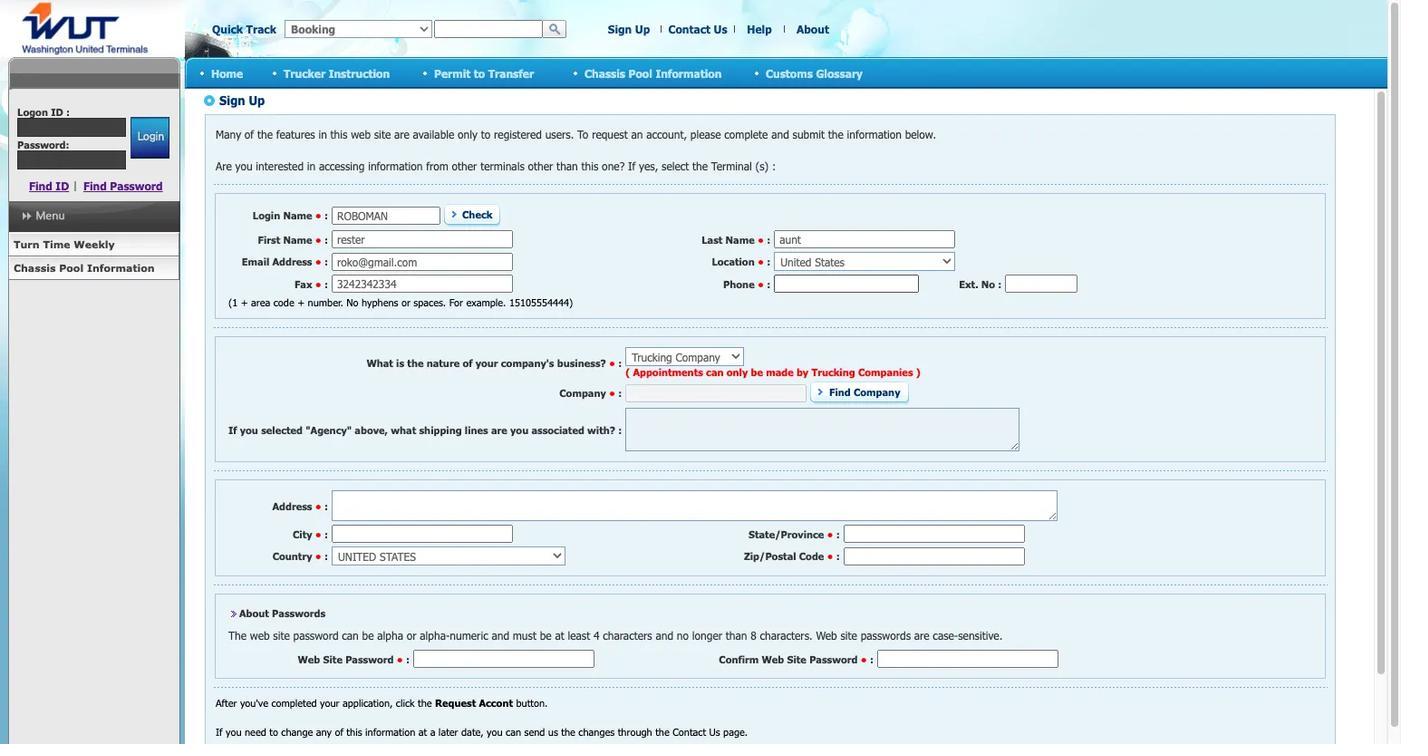 Task type: locate. For each thing, give the bounding box(es) containing it.
quick
[[212, 23, 243, 35]]

home
[[211, 67, 243, 79]]

2 find from the left
[[83, 180, 107, 192]]

0 horizontal spatial pool
[[59, 262, 84, 274]]

logon id :
[[17, 106, 70, 118]]

chassis
[[585, 67, 626, 79], [14, 262, 56, 274]]

None password field
[[17, 151, 126, 170]]

contact
[[669, 23, 711, 35]]

1 horizontal spatial find
[[83, 180, 107, 192]]

find
[[29, 180, 52, 192], [83, 180, 107, 192]]

0 vertical spatial pool
[[629, 67, 653, 79]]

1 vertical spatial information
[[87, 262, 155, 274]]

0 vertical spatial information
[[656, 67, 722, 79]]

find password link
[[83, 180, 163, 192]]

0 vertical spatial id
[[51, 106, 63, 118]]

trucker instruction
[[284, 67, 390, 79]]

pool
[[629, 67, 653, 79], [59, 262, 84, 274]]

login image
[[130, 117, 169, 159]]

1 find from the left
[[29, 180, 52, 192]]

id
[[51, 106, 63, 118], [56, 180, 69, 192]]

find for find password
[[83, 180, 107, 192]]

up
[[635, 23, 650, 35]]

0 horizontal spatial find
[[29, 180, 52, 192]]

id for logon
[[51, 106, 63, 118]]

1 vertical spatial chassis pool information
[[14, 262, 155, 274]]

1 horizontal spatial chassis
[[585, 67, 626, 79]]

help link
[[747, 23, 772, 35]]

turn time weekly link
[[8, 233, 180, 257]]

0 vertical spatial chassis
[[585, 67, 626, 79]]

:
[[66, 106, 70, 118]]

contact us link
[[669, 23, 728, 35]]

id left :
[[51, 106, 63, 118]]

pool down turn time weekly at the left top of the page
[[59, 262, 84, 274]]

instruction
[[329, 67, 390, 79]]

0 horizontal spatial information
[[87, 262, 155, 274]]

permit to transfer
[[434, 67, 534, 79]]

us
[[714, 23, 728, 35]]

1 vertical spatial chassis
[[14, 262, 56, 274]]

find down 'password:'
[[29, 180, 52, 192]]

track
[[246, 23, 276, 35]]

time
[[43, 238, 70, 250]]

None text field
[[434, 20, 543, 38], [17, 118, 126, 137], [434, 20, 543, 38], [17, 118, 126, 137]]

id down 'password:'
[[56, 180, 69, 192]]

information down 'contact'
[[656, 67, 722, 79]]

information inside chassis pool information link
[[87, 262, 155, 274]]

chassis pool information
[[585, 67, 722, 79], [14, 262, 155, 274]]

turn
[[14, 238, 40, 250]]

information down weekly
[[87, 262, 155, 274]]

1 horizontal spatial chassis pool information
[[585, 67, 722, 79]]

chassis pool information down up
[[585, 67, 722, 79]]

0 horizontal spatial chassis
[[14, 262, 56, 274]]

1 vertical spatial id
[[56, 180, 69, 192]]

chassis down sign on the left of page
[[585, 67, 626, 79]]

find password
[[83, 180, 163, 192]]

1 horizontal spatial pool
[[629, 67, 653, 79]]

0 horizontal spatial chassis pool information
[[14, 262, 155, 274]]

glossary
[[816, 67, 863, 79]]

find left password
[[83, 180, 107, 192]]

chassis down turn
[[14, 262, 56, 274]]

sign up
[[608, 23, 650, 35]]

information
[[656, 67, 722, 79], [87, 262, 155, 274]]

chassis pool information down turn time weekly link
[[14, 262, 155, 274]]

pool down up
[[629, 67, 653, 79]]



Task type: describe. For each thing, give the bounding box(es) containing it.
sign
[[608, 23, 632, 35]]

password:
[[17, 139, 69, 151]]

sign up link
[[608, 23, 650, 35]]

1 vertical spatial pool
[[59, 262, 84, 274]]

find id link
[[29, 180, 69, 192]]

turn time weekly
[[14, 238, 115, 250]]

about link
[[797, 23, 830, 35]]

id for find
[[56, 180, 69, 192]]

1 horizontal spatial information
[[656, 67, 722, 79]]

chassis pool information link
[[8, 257, 180, 280]]

find for find id
[[29, 180, 52, 192]]

about
[[797, 23, 830, 35]]

customs
[[766, 67, 813, 79]]

help
[[747, 23, 772, 35]]

find id
[[29, 180, 69, 192]]

trucker
[[284, 67, 326, 79]]

weekly
[[74, 238, 115, 250]]

contact us
[[669, 23, 728, 35]]

0 vertical spatial chassis pool information
[[585, 67, 722, 79]]

transfer
[[488, 67, 534, 79]]

logon
[[17, 106, 48, 118]]

customs glossary
[[766, 67, 863, 79]]

quick track
[[212, 23, 276, 35]]

password
[[110, 180, 163, 192]]

to
[[474, 67, 485, 79]]

permit
[[434, 67, 471, 79]]



